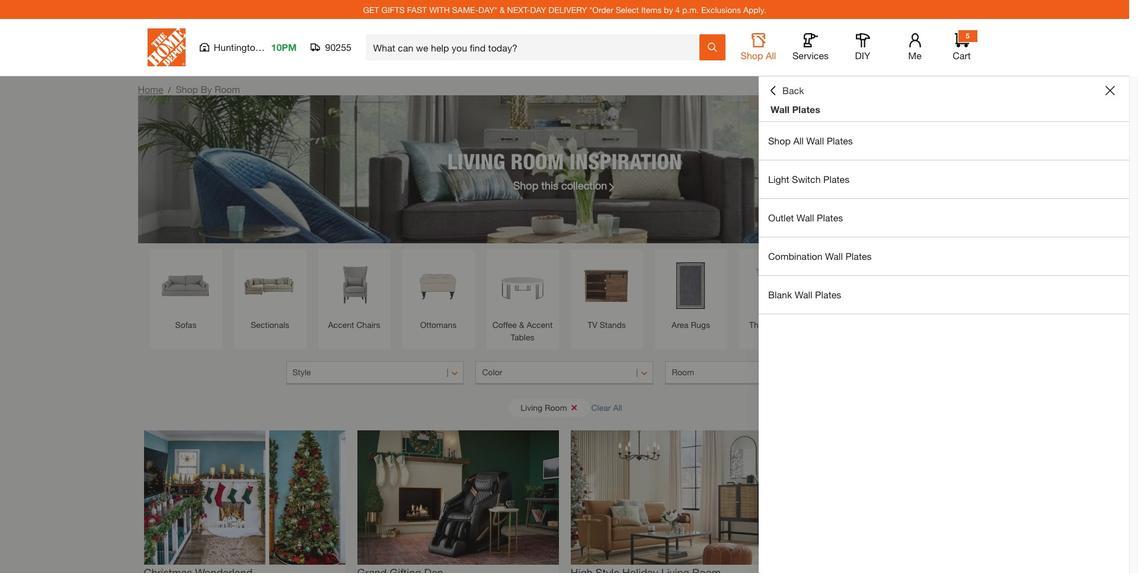 Task type: locate. For each thing, give the bounding box(es) containing it.
1 horizontal spatial accent
[[527, 320, 553, 330]]

5
[[966, 31, 970, 40]]

outlet wall plates
[[768, 212, 843, 224]]

room down color button on the bottom of the page
[[545, 403, 567, 413]]

accent chairs image
[[324, 256, 384, 316]]

tv
[[588, 320, 597, 330]]

90255 button
[[311, 41, 352, 53]]

all down the wall plates
[[793, 135, 804, 146]]

switch
[[792, 174, 821, 185]]

throw pillows
[[749, 320, 801, 330]]

color
[[482, 368, 502, 378]]

& up "tables"
[[519, 320, 524, 330]]

room down area
[[672, 368, 694, 378]]

living
[[447, 149, 505, 174], [521, 403, 543, 413]]

exclusions
[[701, 4, 741, 15]]

collection
[[561, 179, 607, 192]]

living for living room
[[521, 403, 543, 413]]

0 vertical spatial &
[[500, 4, 505, 15]]

color button
[[476, 362, 654, 385]]

all for shop all wall plates
[[793, 135, 804, 146]]

combination
[[768, 251, 823, 262]]

area rugs image
[[661, 256, 721, 316]]

the home depot logo image
[[147, 28, 185, 66]]

menu
[[759, 122, 1129, 315]]

all right clear
[[613, 403, 622, 413]]

living room
[[521, 403, 567, 413]]

&
[[500, 4, 505, 15], [519, 320, 524, 330]]

huntington park
[[214, 41, 283, 53]]

0 vertical spatial living
[[447, 149, 505, 174]]

living room button
[[509, 399, 590, 417]]

drawer close image
[[1106, 86, 1115, 95]]

rugs
[[691, 320, 710, 330]]

coffee & accent tables image
[[492, 256, 553, 316]]

3 stretchy image image from the left
[[571, 431, 772, 565]]

throw blankets image
[[829, 256, 890, 316]]

2 horizontal spatial all
[[793, 135, 804, 146]]

shop all
[[741, 50, 776, 61]]

wall for blank
[[795, 289, 813, 301]]

gifts
[[382, 4, 405, 15]]

light switch plates link
[[759, 161, 1129, 199]]

throw pillows image
[[745, 256, 805, 316]]

4
[[675, 4, 680, 15]]

coffee
[[492, 320, 517, 330]]

accent chairs link
[[324, 256, 384, 331]]

1 vertical spatial living
[[521, 403, 543, 413]]

2 vertical spatial all
[[613, 403, 622, 413]]

plates for combination wall plates
[[846, 251, 872, 262]]

2 accent from the left
[[527, 320, 553, 330]]

cart
[[953, 50, 971, 61]]

1 horizontal spatial &
[[519, 320, 524, 330]]

& right day*
[[500, 4, 505, 15]]

shop right /
[[176, 84, 198, 95]]

style
[[293, 368, 311, 378]]

stretchy image image
[[144, 431, 345, 565], [357, 431, 559, 565], [571, 431, 772, 565]]

*order
[[589, 4, 613, 15]]

living for living room inspiration
[[447, 149, 505, 174]]

accent inside "coffee & accent tables"
[[527, 320, 553, 330]]

home link
[[138, 84, 163, 95]]

1 vertical spatial all
[[793, 135, 804, 146]]

wall right combination
[[825, 251, 843, 262]]

all for shop all
[[766, 50, 776, 61]]

day*
[[478, 4, 497, 15]]

all up the back button
[[766, 50, 776, 61]]

stands
[[600, 320, 626, 330]]

room
[[215, 84, 240, 95], [511, 149, 564, 174], [672, 368, 694, 378], [545, 403, 567, 413]]

1 horizontal spatial living
[[521, 403, 543, 413]]

clear
[[591, 403, 611, 413]]

home / shop by room
[[138, 84, 240, 95]]

10pm
[[271, 41, 297, 53]]

shop
[[741, 50, 763, 61], [176, 84, 198, 95], [768, 135, 791, 146], [513, 179, 539, 192]]

items
[[641, 4, 662, 15]]

this
[[541, 179, 558, 192]]

plates for blank wall plates
[[815, 289, 841, 301]]

back button
[[768, 85, 804, 97]]

all
[[766, 50, 776, 61], [793, 135, 804, 146], [613, 403, 622, 413]]

2 stretchy image image from the left
[[357, 431, 559, 565]]

1 vertical spatial &
[[519, 320, 524, 330]]

plates
[[792, 104, 820, 115], [827, 135, 853, 146], [823, 174, 850, 185], [817, 212, 843, 224], [846, 251, 872, 262], [815, 289, 841, 301]]

accent up "tables"
[[527, 320, 553, 330]]

wall right "blank"
[[795, 289, 813, 301]]

shop this collection link
[[513, 178, 616, 194]]

0 vertical spatial all
[[766, 50, 776, 61]]

room up 'this'
[[511, 149, 564, 174]]

room button
[[665, 362, 843, 385]]

wall down the wall plates
[[806, 135, 824, 146]]

services
[[793, 50, 829, 61]]

combination wall plates
[[768, 251, 872, 262]]

curtains & drapes image
[[913, 256, 974, 316]]

0 horizontal spatial living
[[447, 149, 505, 174]]

select
[[616, 4, 639, 15]]

shop inside button
[[741, 50, 763, 61]]

1 horizontal spatial stretchy image image
[[357, 431, 559, 565]]

accent
[[328, 320, 354, 330], [527, 320, 553, 330]]

wall right outlet
[[797, 212, 814, 224]]

0 horizontal spatial accent
[[328, 320, 354, 330]]

90255
[[325, 41, 352, 53]]

me
[[908, 50, 922, 61]]

huntington
[[214, 41, 261, 53]]

shop all wall plates
[[768, 135, 853, 146]]

0 horizontal spatial &
[[500, 4, 505, 15]]

0 horizontal spatial all
[[613, 403, 622, 413]]

diy
[[855, 50, 871, 61]]

shop down apply.
[[741, 50, 763, 61]]

menu containing shop all wall plates
[[759, 122, 1129, 315]]

feedback link image
[[1122, 200, 1138, 264]]

accent left chairs
[[328, 320, 354, 330]]

living inside button
[[521, 403, 543, 413]]

accent inside accent chairs link
[[328, 320, 354, 330]]

shop left 'this'
[[513, 179, 539, 192]]

0 horizontal spatial stretchy image image
[[144, 431, 345, 565]]

back
[[783, 85, 804, 96]]

2 horizontal spatial stretchy image image
[[571, 431, 772, 565]]

1 accent from the left
[[328, 320, 354, 330]]

wall
[[771, 104, 790, 115], [806, 135, 824, 146], [797, 212, 814, 224], [825, 251, 843, 262], [795, 289, 813, 301]]

by
[[201, 84, 212, 95]]

ottomans
[[420, 320, 457, 330]]

1 horizontal spatial all
[[766, 50, 776, 61]]

shop down the wall plates
[[768, 135, 791, 146]]



Task type: vqa. For each thing, say whether or not it's contained in the screenshot.
"7"
no



Task type: describe. For each thing, give the bounding box(es) containing it.
throw pillows link
[[745, 256, 805, 331]]

plates for light switch plates
[[823, 174, 850, 185]]

ottomans link
[[408, 256, 469, 331]]

home
[[138, 84, 163, 95]]

shop all button
[[740, 33, 778, 62]]

day
[[530, 4, 546, 15]]

clear all button
[[591, 397, 622, 419]]

sectionals link
[[240, 256, 300, 331]]

combination wall plates link
[[759, 238, 1129, 276]]

sectionals
[[251, 320, 289, 330]]

delivery
[[549, 4, 587, 15]]

What can we help you find today? search field
[[373, 35, 699, 60]]

cart 5
[[953, 31, 971, 61]]

tables
[[511, 333, 534, 343]]

shop all wall plates link
[[759, 122, 1129, 160]]

wall for outlet
[[797, 212, 814, 224]]

blank wall plates
[[768, 289, 841, 301]]

accent chairs
[[328, 320, 380, 330]]

room inside 'button'
[[672, 368, 694, 378]]

room inside button
[[545, 403, 567, 413]]

pillows
[[775, 320, 801, 330]]

wall plates
[[771, 104, 820, 115]]

sectionals image
[[240, 256, 300, 316]]

area rugs link
[[661, 256, 721, 331]]

sofas image
[[156, 256, 216, 316]]

get gifts fast with same-day* & next-day delivery *order select items by 4 p.m. exclusions apply.
[[363, 4, 766, 15]]

by
[[664, 4, 673, 15]]

style button
[[286, 362, 464, 385]]

sofas
[[175, 320, 196, 330]]

next-
[[507, 4, 530, 15]]

coffee & accent tables
[[492, 320, 553, 343]]

coffee & accent tables link
[[492, 256, 553, 344]]

& inside "coffee & accent tables"
[[519, 320, 524, 330]]

apply.
[[743, 4, 766, 15]]

fast
[[407, 4, 427, 15]]

light
[[768, 174, 789, 185]]

shop for shop all
[[741, 50, 763, 61]]

wall for combination
[[825, 251, 843, 262]]

me button
[[896, 33, 934, 62]]

all for clear all
[[613, 403, 622, 413]]

get
[[363, 4, 379, 15]]

plates for outlet wall plates
[[817, 212, 843, 224]]

outlet wall plates link
[[759, 199, 1129, 237]]

shop for shop this collection
[[513, 179, 539, 192]]

sofas link
[[156, 256, 216, 331]]

light switch plates
[[768, 174, 850, 185]]

tv stands image
[[577, 256, 637, 316]]

throw
[[749, 320, 772, 330]]

shop for shop all wall plates
[[768, 135, 791, 146]]

p.m.
[[682, 4, 699, 15]]

tv stands link
[[577, 256, 637, 331]]

/
[[168, 85, 171, 95]]

clear all
[[591, 403, 622, 413]]

same-
[[452, 4, 479, 15]]

wall down the back button
[[771, 104, 790, 115]]

ottomans image
[[408, 256, 469, 316]]

services button
[[792, 33, 830, 62]]

area rugs
[[672, 320, 710, 330]]

inspiration
[[570, 149, 682, 174]]

living room inspiration
[[447, 149, 682, 174]]

area
[[672, 320, 689, 330]]

tv stands
[[588, 320, 626, 330]]

diy button
[[844, 33, 882, 62]]

blank
[[768, 289, 792, 301]]

blank wall plates link
[[759, 276, 1129, 314]]

1 stretchy image image from the left
[[144, 431, 345, 565]]

room right 'by'
[[215, 84, 240, 95]]

with
[[429, 4, 450, 15]]

chairs
[[356, 320, 380, 330]]

park
[[263, 41, 283, 53]]

shop this collection
[[513, 179, 607, 192]]

outlet
[[768, 212, 794, 224]]



